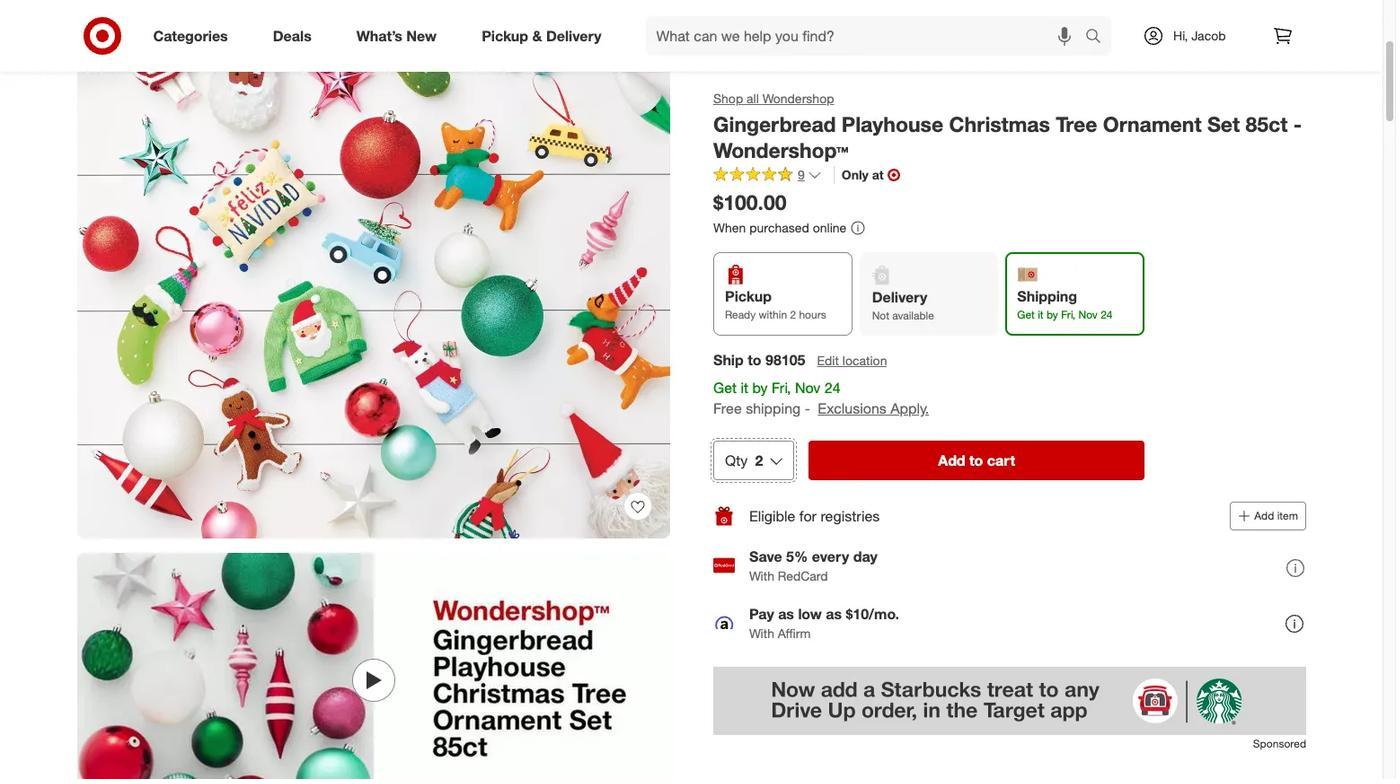Task type: vqa. For each thing, say whether or not it's contained in the screenshot.
DEALS
yes



Task type: locate. For each thing, give the bounding box(es) containing it.
1 vertical spatial delivery
[[872, 289, 927, 307]]

0 horizontal spatial delivery
[[546, 27, 602, 45]]

0 vertical spatial to
[[747, 352, 761, 370]]

0 horizontal spatial -
[[804, 400, 810, 418]]

1 with from the top
[[749, 568, 774, 584]]

eligible for registries
[[749, 507, 879, 525]]

0 vertical spatial fri,
[[1061, 308, 1075, 322]]

0 vertical spatial with
[[749, 568, 774, 584]]

1 horizontal spatial by
[[1046, 308, 1058, 322]]

get up free
[[713, 379, 736, 397]]

item
[[1277, 509, 1298, 523]]

jacob
[[1192, 28, 1226, 43]]

get
[[1017, 308, 1034, 322], [713, 379, 736, 397]]

delivery not available
[[872, 289, 934, 323]]

1 horizontal spatial 2
[[790, 308, 796, 322]]

only
[[841, 168, 868, 183]]

1 vertical spatial by
[[752, 379, 767, 397]]

with
[[749, 568, 774, 584], [749, 626, 774, 641]]

location
[[842, 353, 887, 369]]

fri, down shipping
[[1061, 308, 1075, 322]]

0 horizontal spatial 24
[[824, 379, 840, 397]]

as
[[778, 605, 794, 623], [826, 605, 842, 623]]

-
[[1293, 111, 1302, 137], [804, 400, 810, 418]]

1 vertical spatial -
[[804, 400, 810, 418]]

0 horizontal spatial add
[[938, 452, 965, 470]]

by
[[1046, 308, 1058, 322], [752, 379, 767, 397]]

1 horizontal spatial add
[[1254, 509, 1274, 523]]

every
[[812, 548, 849, 566]]

2 inside pickup ready within 2 hours
[[790, 308, 796, 322]]

1 horizontal spatial -
[[1293, 111, 1302, 137]]

ship to 98105
[[713, 352, 805, 370]]

0 horizontal spatial it
[[740, 379, 748, 397]]

0 vertical spatial add
[[938, 452, 965, 470]]

fri,
[[1061, 308, 1075, 322], [771, 379, 791, 397]]

new
[[406, 27, 437, 45]]

ornament
[[1103, 111, 1201, 137]]

2 left hours
[[790, 308, 796, 322]]

0 vertical spatial -
[[1293, 111, 1302, 137]]

delivery
[[546, 27, 602, 45], [872, 289, 927, 307]]

1 horizontal spatial delivery
[[872, 289, 927, 307]]

1 horizontal spatial to
[[969, 452, 983, 470]]

edit location
[[817, 353, 887, 369]]

nov inside get it by fri, nov 24 free shipping - exclusions apply.
[[795, 379, 820, 397]]

what's new
[[356, 27, 437, 45]]

1 horizontal spatial pickup
[[725, 288, 771, 306]]

1 vertical spatial to
[[969, 452, 983, 470]]

by down shipping
[[1046, 308, 1058, 322]]

- right shipping
[[804, 400, 810, 418]]

add to cart
[[938, 452, 1015, 470]]

ship
[[713, 352, 743, 370]]

add
[[938, 452, 965, 470], [1254, 509, 1274, 523]]

at
[[872, 168, 883, 183]]

to left cart
[[969, 452, 983, 470]]

0 vertical spatial 24
[[1100, 308, 1112, 322]]

pay as low as $10/mo. with affirm
[[749, 605, 899, 641]]

affirm
[[777, 626, 810, 641]]

free
[[713, 400, 741, 418]]

hi,
[[1173, 28, 1188, 43]]

pay
[[749, 605, 774, 623]]

what's
[[356, 27, 402, 45]]

24 inside shipping get it by fri, nov 24
[[1100, 308, 1112, 322]]

delivery right &
[[546, 27, 602, 45]]

1 vertical spatial nov
[[795, 379, 820, 397]]

purchased
[[749, 220, 809, 236]]

2 with from the top
[[749, 626, 774, 641]]

add item button
[[1230, 502, 1306, 531]]

when purchased online
[[713, 220, 846, 236]]

it up free
[[740, 379, 748, 397]]

0 vertical spatial pickup
[[482, 27, 528, 45]]

1 horizontal spatial fri,
[[1061, 308, 1075, 322]]

0 horizontal spatial nov
[[795, 379, 820, 397]]

1 horizontal spatial as
[[826, 605, 842, 623]]

0 horizontal spatial get
[[713, 379, 736, 397]]

with down the 'save'
[[749, 568, 774, 584]]

2
[[790, 308, 796, 322], [755, 452, 763, 470]]

24 inside get it by fri, nov 24 free shipping - exclusions apply.
[[824, 379, 840, 397]]

add for add to cart
[[938, 452, 965, 470]]

24
[[1100, 308, 1112, 322], [824, 379, 840, 397]]

advertisement region
[[713, 668, 1306, 736]]

pickup left &
[[482, 27, 528, 45]]

it inside shipping get it by fri, nov 24
[[1037, 308, 1043, 322]]

0 vertical spatial nov
[[1078, 308, 1097, 322]]

1 vertical spatial fri,
[[771, 379, 791, 397]]

as right low
[[826, 605, 842, 623]]

eligible
[[749, 507, 795, 525]]

9 link
[[713, 167, 822, 187]]

- inside shop all wondershop gingerbread playhouse christmas tree ornament set 85ct - wondershop™
[[1293, 111, 1302, 137]]

0 vertical spatial by
[[1046, 308, 1058, 322]]

0 horizontal spatial 2
[[755, 452, 763, 470]]

1 vertical spatial it
[[740, 379, 748, 397]]

within
[[758, 308, 787, 322]]

pickup for &
[[482, 27, 528, 45]]

1 horizontal spatial it
[[1037, 308, 1043, 322]]

search button
[[1077, 16, 1121, 59]]

0 vertical spatial it
[[1037, 308, 1043, 322]]

1 vertical spatial add
[[1254, 509, 1274, 523]]

pickup
[[482, 27, 528, 45], [725, 288, 771, 306]]

playhouse
[[841, 111, 943, 137]]

christmas
[[949, 111, 1050, 137]]

1 horizontal spatial nov
[[1078, 308, 1097, 322]]

to inside button
[[969, 452, 983, 470]]

to right ship
[[747, 352, 761, 370]]

0 vertical spatial 2
[[790, 308, 796, 322]]

0 vertical spatial get
[[1017, 308, 1034, 322]]

pickup inside pickup ready within 2 hours
[[725, 288, 771, 306]]

by up shipping
[[752, 379, 767, 397]]

get down shipping
[[1017, 308, 1034, 322]]

as up affirm
[[778, 605, 794, 623]]

shipping
[[1017, 288, 1077, 306]]

$10/mo.
[[845, 605, 899, 623]]

deals
[[273, 27, 312, 45]]

add left item
[[1254, 509, 1274, 523]]

add to cart button
[[808, 441, 1144, 481]]

0 horizontal spatial pickup
[[482, 27, 528, 45]]

nov inside shipping get it by fri, nov 24
[[1078, 308, 1097, 322]]

add inside add item button
[[1254, 509, 1274, 523]]

0 horizontal spatial by
[[752, 379, 767, 397]]

cart
[[987, 452, 1015, 470]]

with inside pay as low as $10/mo. with affirm
[[749, 626, 774, 641]]

sponsored
[[1253, 738, 1306, 751]]

0 horizontal spatial as
[[778, 605, 794, 623]]

redcard
[[777, 568, 828, 584]]

$100.00
[[713, 190, 786, 215]]

low
[[798, 605, 822, 623]]

1 vertical spatial pickup
[[725, 288, 771, 306]]

it
[[1037, 308, 1043, 322], [740, 379, 748, 397]]

edit location button
[[816, 352, 888, 371]]

98105
[[765, 352, 805, 370]]

delivery up 'available'
[[872, 289, 927, 307]]

day
[[853, 548, 877, 566]]

add left cart
[[938, 452, 965, 470]]

shipping get it by fri, nov 24
[[1017, 288, 1112, 322]]

85ct
[[1245, 111, 1287, 137]]

nov
[[1078, 308, 1097, 322], [795, 379, 820, 397]]

to
[[747, 352, 761, 370], [969, 452, 983, 470]]

1 vertical spatial 24
[[824, 379, 840, 397]]

with down pay
[[749, 626, 774, 641]]

delivery inside 'delivery not available'
[[872, 289, 927, 307]]

fri, up shipping
[[771, 379, 791, 397]]

0 horizontal spatial to
[[747, 352, 761, 370]]

0 horizontal spatial fri,
[[771, 379, 791, 397]]

search
[[1077, 28, 1121, 46]]

categories
[[153, 27, 228, 45]]

9
[[797, 168, 804, 183]]

add for add item
[[1254, 509, 1274, 523]]

registries
[[820, 507, 879, 525]]

qty
[[725, 452, 747, 470]]

- right 85ct
[[1293, 111, 1302, 137]]

it inside get it by fri, nov 24 free shipping - exclusions apply.
[[740, 379, 748, 397]]

1 horizontal spatial 24
[[1100, 308, 1112, 322]]

2 right qty
[[755, 452, 763, 470]]

wondershop
[[762, 91, 834, 106]]

get it by fri, nov 24 free shipping - exclusions apply.
[[713, 379, 929, 418]]

1 vertical spatial get
[[713, 379, 736, 397]]

available
[[892, 309, 934, 323]]

it down shipping
[[1037, 308, 1043, 322]]

pickup up ready
[[725, 288, 771, 306]]

add inside add to cart button
[[938, 452, 965, 470]]

0 vertical spatial delivery
[[546, 27, 602, 45]]

What can we help you find? suggestions appear below search field
[[646, 16, 1090, 56]]

with inside save 5% every day with redcard
[[749, 568, 774, 584]]

1 horizontal spatial get
[[1017, 308, 1034, 322]]

categories link
[[138, 16, 250, 56]]

1 vertical spatial with
[[749, 626, 774, 641]]



Task type: describe. For each thing, give the bounding box(es) containing it.
hours
[[799, 308, 826, 322]]

exclusions apply. link
[[818, 400, 929, 418]]

&
[[532, 27, 542, 45]]

pickup & delivery
[[482, 27, 602, 45]]

gingerbread
[[713, 111, 836, 137]]

set
[[1207, 111, 1240, 137]]

by inside shipping get it by fri, nov 24
[[1046, 308, 1058, 322]]

gingerbread playhouse christmas tree ornament set 85ct - wondershop&#8482;, 1 of 5 image
[[77, 0, 670, 539]]

save
[[749, 548, 782, 566]]

pickup & delivery link
[[466, 16, 624, 56]]

to for 98105
[[747, 352, 761, 370]]

deals link
[[258, 16, 334, 56]]

shop
[[713, 91, 743, 106]]

for
[[799, 507, 816, 525]]

get inside get it by fri, nov 24 free shipping - exclusions apply.
[[713, 379, 736, 397]]

shop all wondershop gingerbread playhouse christmas tree ornament set 85ct - wondershop™
[[713, 91, 1302, 162]]

tree
[[1056, 111, 1097, 137]]

wondershop™
[[713, 137, 848, 162]]

edit
[[817, 353, 839, 369]]

to for cart
[[969, 452, 983, 470]]

1 as from the left
[[778, 605, 794, 623]]

2 as from the left
[[826, 605, 842, 623]]

1 vertical spatial 2
[[755, 452, 763, 470]]

fri, inside get it by fri, nov 24 free shipping - exclusions apply.
[[771, 379, 791, 397]]

gingerbread playhouse christmas tree ornament set 85ct - wondershop&#8482;, 2 of 5, play video image
[[77, 553, 670, 780]]

pickup ready within 2 hours
[[725, 288, 826, 322]]

hi, jacob
[[1173, 28, 1226, 43]]

fri, inside shipping get it by fri, nov 24
[[1061, 308, 1075, 322]]

pickup for ready
[[725, 288, 771, 306]]

only at
[[841, 168, 883, 183]]

- inside get it by fri, nov 24 free shipping - exclusions apply.
[[804, 400, 810, 418]]

by inside get it by fri, nov 24 free shipping - exclusions apply.
[[752, 379, 767, 397]]

exclusions
[[818, 400, 886, 418]]

not
[[872, 309, 889, 323]]

add item
[[1254, 509, 1298, 523]]

apply.
[[890, 400, 929, 418]]

online
[[812, 220, 846, 236]]

ready
[[725, 308, 755, 322]]

save 5% every day with redcard
[[749, 548, 877, 584]]

qty 2
[[725, 452, 763, 470]]

what's new link
[[341, 16, 459, 56]]

all
[[746, 91, 759, 106]]

shipping
[[745, 400, 800, 418]]

5%
[[786, 548, 808, 566]]

get inside shipping get it by fri, nov 24
[[1017, 308, 1034, 322]]

when
[[713, 220, 746, 236]]



